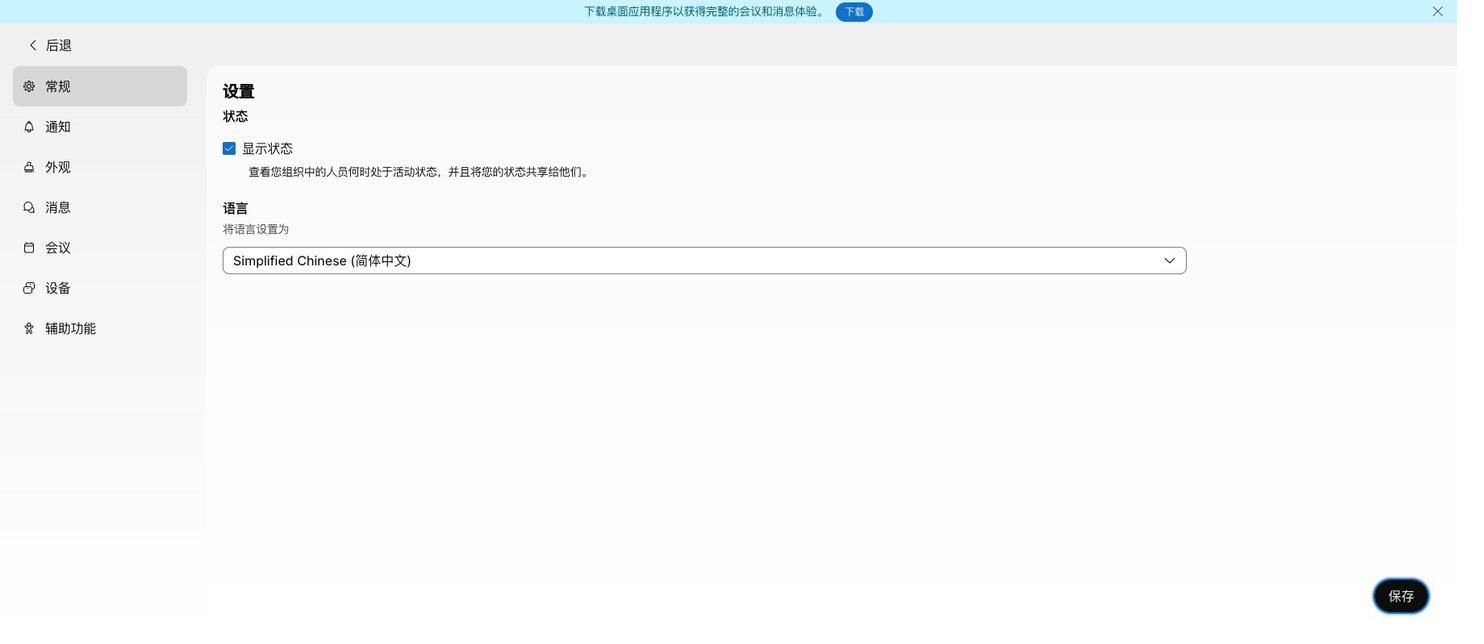 Task type: describe. For each thing, give the bounding box(es) containing it.
常规 tab
[[13, 66, 187, 107]]

wrapper image for 会议 tab
[[23, 242, 36, 254]]

外观 tab
[[13, 147, 187, 187]]

wrapper image for '通知' tab
[[23, 120, 36, 133]]

wrapper image for 常规 'tab'
[[23, 80, 36, 93]]

辅助功能 tab
[[13, 308, 187, 349]]

1 vertical spatial wrapper image
[[224, 144, 234, 154]]



Task type: locate. For each thing, give the bounding box(es) containing it.
cancel_16 image
[[1432, 5, 1445, 18]]

wrapper image for '消息' tab
[[23, 201, 36, 214]]

wrapper image inside 外观 tab
[[23, 161, 36, 174]]

wrapper image
[[27, 38, 40, 51], [23, 80, 36, 93], [23, 161, 36, 174], [23, 242, 36, 254], [23, 282, 36, 295], [23, 322, 36, 335]]

wrapper image for 辅助功能 tab
[[23, 322, 36, 335]]

wrapper image inside 辅助功能 tab
[[23, 322, 36, 335]]

设置 navigation
[[0, 66, 207, 638]]

wrapper image
[[23, 120, 36, 133], [224, 144, 234, 154], [23, 201, 36, 214]]

wrapper image inside 常规 'tab'
[[23, 80, 36, 93]]

消息 tab
[[13, 187, 187, 228]]

wrapper image inside the 设备 'tab'
[[23, 282, 36, 295]]

设备 tab
[[13, 268, 187, 308]]

wrapper image inside '通知' tab
[[23, 120, 36, 133]]

0 vertical spatial wrapper image
[[23, 120, 36, 133]]

通知 tab
[[13, 107, 187, 147]]

wrapper image inside 会议 tab
[[23, 242, 36, 254]]

wrapper image inside '消息' tab
[[23, 201, 36, 214]]

2 vertical spatial wrapper image
[[23, 201, 36, 214]]

会议 tab
[[13, 228, 187, 268]]

wrapper image for 外观 tab
[[23, 161, 36, 174]]

wrapper image for the 设备 'tab'
[[23, 282, 36, 295]]



Task type: vqa. For each thing, say whether or not it's contained in the screenshot.
1st [Deleted User] list item from the bottom
no



